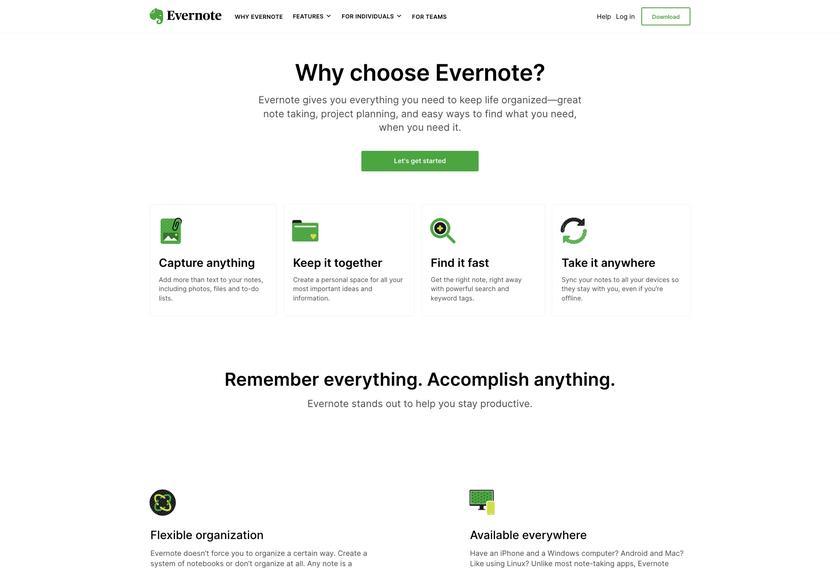 Task type: vqa. For each thing, say whether or not it's contained in the screenshot.
See how Evernote can help organize your life.
no



Task type: locate. For each thing, give the bounding box(es) containing it.
organize left at
[[255, 560, 285, 568]]

anywhere
[[601, 256, 656, 270]]

it up personal
[[324, 256, 331, 270]]

1 horizontal spatial all
[[622, 276, 629, 284]]

it for keep
[[324, 256, 331, 270]]

2 your from the left
[[389, 276, 403, 284]]

offline.
[[562, 294, 583, 302]]

evernote inside evernote doesn't force you to organize a certain way. create a system of notebooks or don't organize at all. any note is
[[151, 549, 182, 558]]

0 vertical spatial organize
[[255, 549, 285, 558]]

started
[[423, 157, 446, 165]]

ways
[[446, 108, 470, 120]]

1 vertical spatial why
[[295, 59, 345, 87]]

1 right from the left
[[456, 276, 470, 284]]

features
[[293, 13, 324, 20]]

a up "unlike"
[[542, 549, 546, 558]]

and
[[402, 108, 419, 120], [229, 285, 240, 293], [361, 285, 373, 293], [498, 285, 510, 293], [527, 549, 540, 558], [651, 549, 664, 558]]

1 horizontal spatial right
[[490, 276, 504, 284]]

certain
[[294, 549, 318, 558]]

and down the away
[[498, 285, 510, 293]]

when
[[379, 122, 405, 133]]

if
[[639, 285, 643, 293]]

2 it from the left
[[458, 256, 465, 270]]

1 horizontal spatial why
[[295, 59, 345, 87]]

evernote inside evernote gives you everything you need to keep life organized—great note taking, project planning, and easy ways to find what you need, when you need it.
[[259, 94, 300, 106]]

most down windows at the right of page
[[555, 560, 573, 568]]

apps,
[[617, 560, 636, 568]]

0 horizontal spatial it
[[324, 256, 331, 270]]

note inside evernote gives you everything you need to keep life organized—great note taking, project planning, and easy ways to find what you need, when you need it.
[[264, 108, 284, 120]]

text
[[207, 276, 219, 284]]

0 vertical spatial note
[[264, 108, 284, 120]]

evernote?
[[436, 59, 546, 87]]

it left fast
[[458, 256, 465, 270]]

they
[[562, 285, 576, 293]]

project
[[321, 108, 354, 120]]

0 horizontal spatial with
[[431, 285, 444, 293]]

capture
[[159, 256, 204, 270]]

evernote doesn't force you to organize a certain way. create a system of notebooks or don't organize at all. any note is 
[[151, 549, 368, 569]]

everything
[[350, 94, 399, 106]]

a right way. at the left bottom of the page
[[363, 549, 368, 558]]

find it fast
[[431, 256, 489, 270]]

let's
[[394, 157, 410, 165]]

choose
[[350, 59, 430, 87]]

and left to-
[[229, 285, 240, 293]]

with down get
[[431, 285, 444, 293]]

powerful
[[446, 285, 473, 293]]

than
[[191, 276, 205, 284]]

0 horizontal spatial most
[[293, 285, 309, 293]]

organize left certain
[[255, 549, 285, 558]]

evernote for flexible organization
[[151, 549, 182, 558]]

accomplish
[[427, 368, 530, 391]]

everywhere
[[523, 528, 588, 542]]

what
[[506, 108, 529, 120]]

for left teams
[[413, 13, 425, 20]]

4 your from the left
[[631, 276, 644, 284]]

photos,
[[189, 285, 212, 293]]

with
[[431, 285, 444, 293], [592, 285, 606, 293]]

why evernote
[[235, 13, 283, 20]]

it.
[[453, 122, 462, 133]]

most
[[293, 285, 309, 293], [555, 560, 573, 568]]

with down notes
[[592, 285, 606, 293]]

available everywhere
[[471, 528, 588, 542]]

why
[[235, 13, 250, 20], [295, 59, 345, 87]]

keep
[[293, 256, 321, 270]]

why choose evernote?
[[295, 59, 546, 87]]

magnifying glass icon image
[[430, 218, 457, 244]]

your up to-
[[229, 276, 243, 284]]

it up notes
[[591, 256, 599, 270]]

flexible organization
[[151, 528, 264, 542]]

create up is
[[338, 549, 361, 558]]

right up search
[[490, 276, 504, 284]]

1 horizontal spatial stay
[[578, 285, 591, 293]]

devices
[[646, 276, 670, 284]]

2 right from the left
[[490, 276, 504, 284]]

1 it from the left
[[324, 256, 331, 270]]

and left easy
[[402, 108, 419, 120]]

and inside evernote gives you everything you need to keep life organized—great note taking, project planning, and easy ways to find what you need, when you need it.
[[402, 108, 419, 120]]

why for why choose evernote?
[[295, 59, 345, 87]]

for individuals button
[[342, 12, 403, 20]]

all up even
[[622, 276, 629, 284]]

stay down accomplish
[[458, 398, 478, 410]]

a inside create a personal space for all your most important ideas and information.
[[316, 276, 320, 284]]

1 horizontal spatial it
[[458, 256, 465, 270]]

and inside get the right note, right away with powerful search and keyword tags.
[[498, 285, 510, 293]]

with inside get the right note, right away with powerful search and keyword tags.
[[431, 285, 444, 293]]

all inside sync your notes to all your devices so they stay with you, even if you're offline.
[[622, 276, 629, 284]]

you right the "help"
[[439, 398, 456, 410]]

1 horizontal spatial note
[[323, 560, 339, 568]]

note-
[[575, 560, 594, 568]]

get the right note, right away with powerful search and keyword tags.
[[431, 276, 522, 302]]

to down keep
[[473, 108, 483, 120]]

any
[[307, 560, 321, 568]]

your right for
[[389, 276, 403, 284]]

more
[[174, 276, 189, 284]]

0 vertical spatial need
[[422, 94, 445, 106]]

everything.
[[324, 368, 423, 391]]

note left the taking,
[[264, 108, 284, 120]]

1 horizontal spatial create
[[338, 549, 361, 558]]

and inside create a personal space for all your most important ideas and information.
[[361, 285, 373, 293]]

together
[[334, 256, 383, 270]]

1 vertical spatial most
[[555, 560, 573, 568]]

need up easy
[[422, 94, 445, 106]]

create
[[293, 276, 314, 284], [338, 549, 361, 558]]

0 vertical spatial most
[[293, 285, 309, 293]]

for for for teams
[[413, 13, 425, 20]]

or
[[226, 560, 233, 568]]

0 horizontal spatial why
[[235, 13, 250, 20]]

taking,
[[287, 108, 319, 120]]

2 with from the left
[[592, 285, 606, 293]]

note,
[[472, 276, 488, 284]]

system
[[151, 560, 176, 568]]

stay up offline.
[[578, 285, 591, 293]]

2 all from the left
[[622, 276, 629, 284]]

flexible icon image
[[150, 490, 176, 516]]

a up "important" on the bottom
[[316, 276, 320, 284]]

0 horizontal spatial all
[[381, 276, 388, 284]]

for inside button
[[342, 13, 354, 20]]

organize
[[255, 549, 285, 558], [255, 560, 285, 568]]

you down easy
[[407, 122, 424, 133]]

let's get started link
[[362, 151, 479, 171]]

to
[[448, 94, 457, 106], [473, 108, 483, 120], [221, 276, 227, 284], [614, 276, 620, 284], [404, 398, 413, 410], [246, 549, 253, 558]]

0 horizontal spatial stay
[[458, 398, 478, 410]]

all right for
[[381, 276, 388, 284]]

all
[[381, 276, 388, 284], [622, 276, 629, 284]]

0 vertical spatial why
[[235, 13, 250, 20]]

2 horizontal spatial it
[[591, 256, 599, 270]]

your right "sync"
[[579, 276, 593, 284]]

1 with from the left
[[431, 285, 444, 293]]

life
[[485, 94, 499, 106]]

get
[[411, 157, 422, 165]]

note
[[264, 108, 284, 120], [323, 560, 339, 568]]

3 your from the left
[[579, 276, 593, 284]]

sync
[[562, 276, 577, 284]]

0 horizontal spatial for
[[342, 13, 354, 20]]

create down the keep
[[293, 276, 314, 284]]

1 vertical spatial note
[[323, 560, 339, 568]]

most up information.
[[293, 285, 309, 293]]

you up don't on the left bottom of page
[[231, 549, 244, 558]]

1 vertical spatial create
[[338, 549, 361, 558]]

an
[[490, 549, 499, 558]]

do
[[251, 285, 259, 293]]

for teams
[[413, 13, 447, 20]]

your up if
[[631, 276, 644, 284]]

to up files
[[221, 276, 227, 284]]

1 horizontal spatial with
[[592, 285, 606, 293]]

to up 'you,'
[[614, 276, 620, 284]]

1 your from the left
[[229, 276, 243, 284]]

for left individuals
[[342, 13, 354, 20]]

create inside create a personal space for all your most important ideas and information.
[[293, 276, 314, 284]]

right up powerful
[[456, 276, 470, 284]]

need down easy
[[427, 122, 450, 133]]

is
[[341, 560, 346, 568]]

1 horizontal spatial most
[[555, 560, 573, 568]]

important
[[310, 285, 341, 293]]

tags.
[[459, 294, 475, 302]]

to inside sync your notes to all your devices so they stay with you, even if you're offline.
[[614, 276, 620, 284]]

0 vertical spatial stay
[[578, 285, 591, 293]]

3 it from the left
[[591, 256, 599, 270]]

0 vertical spatial create
[[293, 276, 314, 284]]

to up don't on the left bottom of page
[[246, 549, 253, 558]]

0 horizontal spatial note
[[264, 108, 284, 120]]

1 horizontal spatial for
[[413, 13, 425, 20]]

android
[[621, 549, 649, 558]]

the
[[444, 276, 454, 284]]

0 horizontal spatial create
[[293, 276, 314, 284]]

0 horizontal spatial right
[[456, 276, 470, 284]]

note down way. at the left bottom of the page
[[323, 560, 339, 568]]

and down the space
[[361, 285, 373, 293]]

note inside evernote doesn't force you to organize a certain way. create a system of notebooks or don't organize at all. any note is
[[323, 560, 339, 568]]

you
[[330, 94, 347, 106], [402, 94, 419, 106], [532, 108, 549, 120], [407, 122, 424, 133], [439, 398, 456, 410], [231, 549, 244, 558]]

1 all from the left
[[381, 276, 388, 284]]

a inside have an iphone and a windows computer? android and mac? like using linux? unlike most note-taking apps, evernot
[[542, 549, 546, 558]]

right
[[456, 276, 470, 284], [490, 276, 504, 284]]



Task type: describe. For each thing, give the bounding box(es) containing it.
why evernote link
[[235, 12, 283, 21]]

your inside the add more than text to your notes, including photos, files and to-do lists.
[[229, 276, 243, 284]]

anything
[[207, 256, 256, 270]]

add more than text to your notes, including photos, files and to-do lists.
[[159, 276, 264, 302]]

for individuals
[[342, 13, 394, 20]]

stands
[[352, 398, 383, 410]]

of
[[178, 560, 185, 568]]

find
[[485, 108, 503, 120]]

force
[[211, 549, 229, 558]]

to inside evernote doesn't force you to organize a certain way. create a system of notebooks or don't organize at all. any note is
[[246, 549, 253, 558]]

in
[[630, 12, 636, 21]]

to inside the add more than text to your notes, including photos, files and to-do lists.
[[221, 276, 227, 284]]

doesn't
[[184, 549, 209, 558]]

why for why evernote
[[235, 13, 250, 20]]

lists.
[[159, 294, 173, 302]]

stay inside sync your notes to all your devices so they stay with you, even if you're offline.
[[578, 285, 591, 293]]

for for for individuals
[[342, 13, 354, 20]]

computer?
[[582, 549, 619, 558]]

teams
[[426, 13, 447, 20]]

information.
[[293, 294, 330, 302]]

away
[[506, 276, 522, 284]]

way.
[[320, 549, 336, 558]]

evernote for why choose evernote?
[[259, 94, 300, 106]]

for
[[370, 276, 379, 284]]

you down organized—great
[[532, 108, 549, 120]]

for teams link
[[413, 12, 447, 21]]

to right the out
[[404, 398, 413, 410]]

most inside create a personal space for all your most important ideas and information.
[[293, 285, 309, 293]]

have
[[471, 549, 488, 558]]

including
[[159, 285, 187, 293]]

files
[[214, 285, 227, 293]]

1 vertical spatial stay
[[458, 398, 478, 410]]

easy
[[422, 108, 444, 120]]

your inside create a personal space for all your most important ideas and information.
[[389, 276, 403, 284]]

using
[[487, 560, 505, 568]]

notes,
[[244, 276, 264, 284]]

out
[[386, 398, 401, 410]]

remember
[[225, 368, 319, 391]]

capture anything
[[159, 256, 256, 270]]

notes
[[595, 276, 612, 284]]

individuals
[[356, 13, 394, 20]]

ideas
[[342, 285, 359, 293]]

and inside the add more than text to your notes, including photos, files and to-do lists.
[[229, 285, 240, 293]]

windows
[[548, 549, 580, 558]]

help link
[[598, 12, 612, 21]]

need,
[[551, 108, 577, 120]]

take
[[562, 256, 588, 270]]

mobile and desktop icon image
[[470, 490, 496, 516]]

find
[[431, 256, 455, 270]]

1 vertical spatial organize
[[255, 560, 285, 568]]

features button
[[293, 12, 332, 20]]

to up "ways"
[[448, 94, 457, 106]]

organization
[[196, 528, 264, 542]]

most inside have an iphone and a windows computer? android and mac? like using linux? unlike most note-taking apps, evernot
[[555, 560, 573, 568]]

to-
[[242, 285, 251, 293]]

help
[[598, 12, 612, 21]]

sync icon image
[[561, 218, 587, 244]]

sync your notes to all your devices so they stay with you, even if you're offline.
[[562, 276, 679, 302]]

notebooks
[[187, 560, 224, 568]]

keyword
[[431, 294, 457, 302]]

search
[[475, 285, 496, 293]]

create inside evernote doesn't force you to organize a certain way. create a system of notebooks or don't organize at all. any note is
[[338, 549, 361, 558]]

create a personal space for all your most important ideas and information.
[[293, 276, 403, 302]]

it for find
[[458, 256, 465, 270]]

add
[[159, 276, 172, 284]]

capture image icon image
[[158, 218, 185, 244]]

and up "unlike"
[[527, 549, 540, 558]]

you inside evernote doesn't force you to organize a certain way. create a system of notebooks or don't organize at all. any note is
[[231, 549, 244, 558]]

it for take
[[591, 256, 599, 270]]

you down why choose evernote?
[[402, 94, 419, 106]]

a up at
[[287, 549, 292, 558]]

all inside create a personal space for all your most important ideas and information.
[[381, 276, 388, 284]]

like
[[471, 560, 485, 568]]

evernote gives you everything you need to keep life organized—great note taking, project planning, and easy ways to find what you need, when you need it.
[[259, 94, 582, 133]]

you up project
[[330, 94, 347, 106]]

help
[[416, 398, 436, 410]]

you,
[[608, 285, 621, 293]]

have an iphone and a windows computer? android and mac? like using linux? unlike most note-taking apps, evernot
[[471, 549, 684, 569]]

evernote for remember everything. accomplish anything.
[[308, 398, 349, 410]]

personal
[[321, 276, 348, 284]]

all.
[[296, 560, 305, 568]]

planning,
[[357, 108, 399, 120]]

organized—great
[[502, 94, 582, 106]]

taking
[[594, 560, 615, 568]]

log in
[[617, 12, 636, 21]]

evernote logo image
[[150, 8, 222, 25]]

keep
[[460, 94, 483, 106]]

gives
[[303, 94, 327, 106]]

take it anywhere
[[562, 256, 656, 270]]

folder icon image
[[292, 218, 319, 244]]

so
[[672, 276, 679, 284]]

with inside sync your notes to all your devices so they stay with you, even if you're offline.
[[592, 285, 606, 293]]

even
[[622, 285, 637, 293]]

available
[[471, 528, 520, 542]]

1 vertical spatial need
[[427, 122, 450, 133]]

flexible
[[151, 528, 193, 542]]

log in link
[[617, 12, 636, 21]]

download link
[[642, 7, 691, 26]]

don't
[[235, 560, 253, 568]]

anything.
[[534, 368, 616, 391]]

space
[[350, 276, 369, 284]]

iphone
[[501, 549, 525, 558]]

and left "mac?"
[[651, 549, 664, 558]]

log
[[617, 12, 628, 21]]



